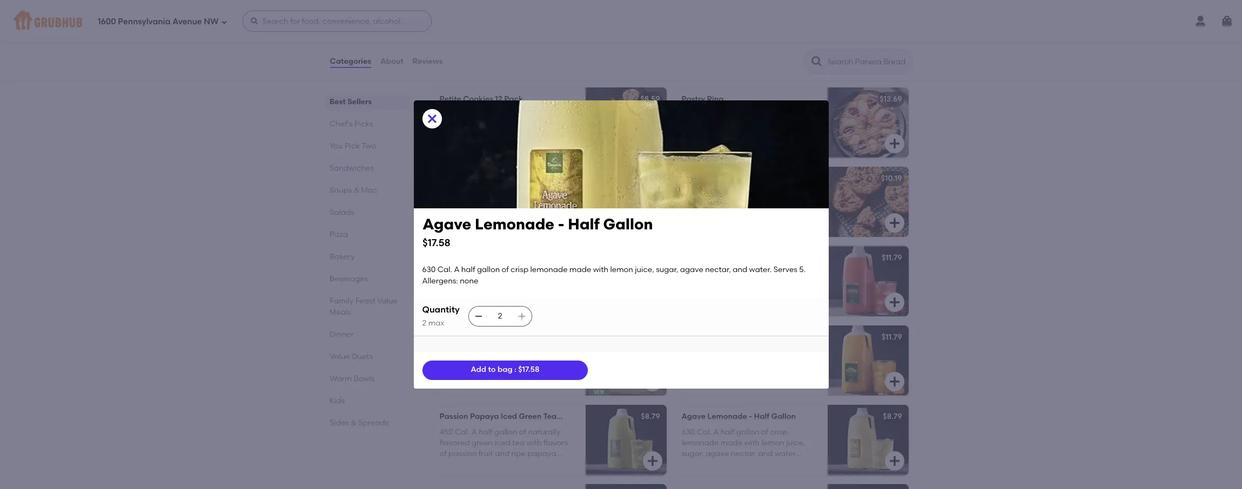 Task type: vqa. For each thing, say whether or not it's contained in the screenshot.
3726
no



Task type: locate. For each thing, give the bounding box(es) containing it.
2 flavored from the top
[[440, 439, 470, 448]]

1 vertical spatial water.
[[775, 450, 797, 459]]

family
[[329, 297, 353, 306]]

2 $10.19 from the left
[[881, 174, 902, 183]]

crisp down agave lemonade - half gallon
[[770, 428, 788, 437]]

sweet down the freshly
[[784, 42, 806, 51]]

1 vertical spatial sugar
[[471, 280, 492, 289]]

gallon up 'iced' on the left bottom of the page
[[494, 428, 517, 437]]

sugar up agave lemonade - half gallon $17.58
[[524, 189, 544, 199]]

cookie up agave lemonade - half gallon $17.58
[[546, 189, 571, 199]]

gallon inside 450 cal. a half gallon of naturally flavored green iced tea with flavors of passion fruit and ripe papaya. serves 5. allergens: none
[[494, 428, 517, 437]]

nectar,
[[705, 265, 731, 275], [731, 450, 757, 459]]

1 horizontal spatial pack
[[823, 174, 842, 183]]

sugar
[[524, 189, 544, 199], [471, 280, 492, 289]]

0 vertical spatial baked
[[682, 42, 705, 51]]

cal. inside 440 cal. freshly baked lemon flavored sugar cookie topped with powdered sugar. allergens: contains wheat, soy, milk, egg
[[455, 269, 469, 278]]

allergens: inside 480 cal. freshly baked sugar cookie topped with semi-sweet chocolate candies. allergens: contains wheat, soy, milk, egg
[[472, 211, 508, 221]]

cal. up powdered
[[438, 265, 452, 275]]

cookie right berries
[[787, 174, 814, 183]]

mint
[[751, 254, 768, 263]]

best sellers tab
[[329, 96, 405, 108]]

0 vertical spatial water.
[[749, 265, 772, 275]]

1 horizontal spatial value
[[377, 297, 397, 306]]

green
[[471, 439, 493, 448]]

0 vertical spatial cookie
[[546, 189, 571, 199]]

2 horizontal spatial half
[[721, 428, 735, 437]]

wheat, inside 210 cal. freshly baked, fluted ring with cherry and gourmet cream cheese filling and topped with streusel and icing. serves 12. allergens: contains wheat, milk, egg
[[754, 154, 781, 163]]

0 horizontal spatial soy,
[[440, 222, 454, 232]]

chocolate inside 480 cal. freshly baked sugar cookie topped with semi-sweet chocolate candies. allergens: contains wheat, soy, milk, egg
[[529, 200, 566, 210]]

soy, down "sugar." at the left
[[468, 302, 483, 311]]

mango yuzu citrus charged lemonade image
[[827, 326, 908, 396]]

0 horizontal spatial pack
[[502, 174, 521, 183]]

value right feast
[[377, 297, 397, 306]]

none down agave lemonade - half gallon
[[753, 461, 772, 470]]

sweet up agave lemonade - half gallon $17.58
[[506, 200, 527, 210]]

cal. right 450
[[455, 428, 470, 437]]

baked inside 440 cal. freshly baked lemon flavored sugar cookie topped with powdered sugar. allergens: contains wheat, soy, milk, egg
[[498, 269, 522, 278]]

cookie inside 480 cal. freshly baked sugar cookie topped with semi-sweet chocolate candies. allergens: contains wheat, soy, milk, egg
[[546, 189, 571, 199]]

soy, down candies.
[[440, 222, 454, 232]]

allergens: down streusel on the top
[[682, 154, 717, 163]]

iced
[[501, 412, 517, 422]]

gallon
[[477, 265, 500, 275], [494, 428, 517, 437], [736, 428, 759, 437]]

and down 'iced' on the left bottom of the page
[[495, 450, 510, 459]]

half inside agave lemonade - half gallon $17.58
[[568, 215, 599, 234]]

$8.59
[[640, 95, 660, 104]]

value inside family feast value meals
[[377, 297, 397, 306]]

topped down agave lemonade - half gallon $17.58
[[520, 280, 547, 289]]

0 horizontal spatial 630
[[422, 265, 436, 275]]

-
[[558, 215, 564, 234], [573, 333, 576, 342], [558, 412, 562, 422], [749, 412, 752, 422]]

egg inside 210 cal. freshly baked, fluted ring with cherry and gourmet cream cheese filling and topped with streusel and icing. serves 12. allergens: contains wheat, milk, egg
[[801, 154, 815, 163]]

0 horizontal spatial cookie
[[466, 174, 492, 183]]

1 vertical spatial juice,
[[786, 439, 805, 448]]

semi- inside 390 cal. a traditional favorite, freshly baked and made with semi-sweet chocolate chunks & milk chocolate flakes. allergens: contains wheat, soy, milk, egg
[[764, 42, 784, 51]]

chocolate
[[682, 53, 719, 62], [772, 53, 810, 62], [529, 200, 566, 210]]

0 vertical spatial value
[[377, 297, 397, 306]]

1 horizontal spatial semi-
[[764, 42, 784, 51]]

0 horizontal spatial chocolate
[[529, 200, 566, 210]]

1 vertical spatial cookie
[[494, 280, 518, 289]]

a left traditional on the top of the page
[[713, 31, 719, 40]]

0 vertical spatial freshly
[[712, 110, 737, 119]]

and down agave lemonade - half gallon
[[758, 450, 773, 459]]

0 horizontal spatial sugar,
[[656, 265, 678, 275]]

cal.
[[697, 31, 711, 40], [695, 110, 710, 119], [455, 189, 470, 199], [438, 265, 452, 275], [455, 269, 469, 278], [455, 428, 470, 437], [697, 428, 712, 437]]

0 vertical spatial 630
[[422, 265, 436, 275]]

half for agave
[[721, 428, 735, 437]]

soy, for 480 cal. freshly baked sugar cookie topped with semi-sweet chocolate candies. allergens: contains wheat, soy, milk, egg
[[440, 222, 454, 232]]

cheese
[[682, 132, 708, 141]]

1 vertical spatial lemonade
[[682, 439, 719, 448]]

a up the 'green'
[[471, 428, 477, 437]]

2 horizontal spatial chocolate
[[772, 53, 810, 62]]

charged for citrus
[[752, 333, 785, 342]]

topped inside 210 cal. freshly baked, fluted ring with cherry and gourmet cream cheese filling and topped with streusel and icing. serves 12. allergens: contains wheat, milk, egg
[[747, 132, 774, 141]]

svg image
[[425, 113, 438, 126], [646, 137, 659, 150], [888, 137, 901, 150], [888, 217, 901, 230], [888, 296, 901, 309], [646, 376, 659, 389], [646, 455, 659, 468]]

0 vertical spatial agave
[[680, 265, 703, 275]]

630 down agave lemonade - half gallon
[[682, 428, 695, 437]]

sugar up "sugar." at the left
[[471, 280, 492, 289]]

pick
[[344, 142, 359, 151]]

egg down candy cookie 4-pack
[[474, 222, 488, 232]]

0 vertical spatial sweet
[[784, 42, 806, 51]]

soups & mac tab
[[329, 185, 405, 196]]

charged for orange
[[511, 333, 544, 342]]

new blood orange charged splash - zero sugar!* image
[[585, 326, 666, 396]]

agave down strawberry
[[680, 265, 703, 275]]

and down filling
[[712, 143, 726, 152]]

1 cookie from the left
[[466, 174, 492, 183]]

0 horizontal spatial $10.19
[[639, 174, 660, 183]]

0 vertical spatial flavored
[[440, 280, 470, 289]]

cal. up cherry
[[695, 110, 710, 119]]

2 vertical spatial freshly
[[471, 269, 497, 278]]

1 vertical spatial soy,
[[440, 222, 454, 232]]

papaya
[[470, 412, 499, 422]]

0 vertical spatial sugar
[[524, 189, 544, 199]]

cal. right the 480
[[455, 189, 470, 199]]

soy, inside 480 cal. freshly baked sugar cookie topped with semi-sweet chocolate candies. allergens: contains wheat, soy, milk, egg
[[440, 222, 454, 232]]

1 horizontal spatial half
[[479, 428, 493, 437]]

egg up the ring
[[716, 74, 730, 84]]

2 horizontal spatial topped
[[747, 132, 774, 141]]

strawberry lemon mint charged lemonade
[[682, 254, 844, 263]]

2 $8.79 from the left
[[883, 412, 902, 422]]

allergens: down fruit at left
[[473, 461, 509, 470]]

allergens: inside 440 cal. freshly baked lemon flavored sugar cookie topped with powdered sugar. allergens: contains wheat, soy, milk, egg
[[503, 291, 539, 300]]

passion papaya iced green tea - half gallon image
[[585, 405, 666, 476]]

$8.79
[[641, 412, 660, 422], [883, 412, 902, 422]]

480 cal. freshly baked sugar cookie topped with semi-sweet chocolate candies. allergens: contains wheat, soy, milk, egg
[[440, 189, 571, 232]]

0 vertical spatial sugar,
[[656, 265, 678, 275]]

1 vertical spatial &
[[353, 186, 359, 195]]

1 vertical spatial sweet
[[506, 200, 527, 210]]

family feast value meals tab
[[329, 296, 405, 318]]

&
[[748, 53, 754, 62], [353, 186, 359, 195], [351, 419, 356, 428]]

gallon inside agave lemonade - half gallon $17.58
[[603, 215, 653, 234]]

contains inside 390 cal. a traditional favorite, freshly baked and made with semi-sweet chocolate chunks & milk chocolate flakes. allergens: contains wheat, soy, milk, egg
[[744, 64, 777, 73]]

4- up 480 cal. freshly baked sugar cookie topped with semi-sweet chocolate candies. allergens: contains wheat, soy, milk, egg
[[494, 174, 502, 183]]

$17.58 right the : at the left of the page
[[518, 365, 539, 375]]

630 left 440
[[422, 265, 436, 275]]

milk,
[[698, 74, 714, 84], [783, 154, 799, 163], [456, 222, 472, 232], [484, 302, 501, 311]]

none up powdered
[[460, 276, 478, 286]]

baked up "sugar." at the left
[[498, 269, 522, 278]]

and
[[707, 42, 721, 51], [724, 121, 738, 130], [731, 132, 745, 141], [712, 143, 726, 152], [733, 265, 747, 275], [495, 450, 510, 459], [758, 450, 773, 459]]

value
[[377, 297, 397, 306], [329, 352, 350, 361]]

cookie up "sugar." at the left
[[494, 280, 518, 289]]

0 vertical spatial agave
[[422, 215, 471, 234]]

1 horizontal spatial cookie
[[787, 174, 814, 183]]

wheat,
[[779, 64, 806, 73], [754, 154, 781, 163], [545, 211, 571, 221], [440, 302, 466, 311]]

meals
[[329, 308, 351, 317]]

1 $8.79 from the left
[[641, 412, 660, 422]]

allergens: up input item quantity number field
[[503, 291, 539, 300]]

iced unsweetened tea - half gallon image
[[827, 485, 908, 489]]

cal. inside 480 cal. freshly baked sugar cookie topped with semi-sweet chocolate candies. allergens: contains wheat, soy, milk, egg
[[455, 189, 470, 199]]

of left passion
[[440, 450, 447, 459]]

freshly inside 440 cal. freshly baked lemon flavored sugar cookie topped with powdered sugar. allergens: contains wheat, soy, milk, egg
[[471, 269, 497, 278]]

with
[[747, 42, 762, 51], [682, 121, 697, 130], [776, 132, 791, 141], [468, 200, 484, 210], [593, 265, 608, 275], [549, 280, 564, 289], [526, 439, 542, 448], [744, 439, 760, 448]]

cookies
[[463, 95, 493, 104]]

1 horizontal spatial topped
[[520, 280, 547, 289]]

baked inside 390 cal. a traditional favorite, freshly baked and made with semi-sweet chocolate chunks & milk chocolate flakes. allergens: contains wheat, soy, milk, egg
[[682, 42, 705, 51]]

semi- down favorite,
[[764, 42, 784, 51]]

1 vertical spatial agave
[[706, 450, 729, 459]]

1 horizontal spatial none
[[511, 461, 530, 470]]

gallon up "sugar." at the left
[[477, 265, 500, 275]]

pack
[[502, 174, 521, 183], [823, 174, 842, 183]]

topped up candies.
[[440, 200, 467, 210]]

1 horizontal spatial chocolate
[[682, 53, 719, 62]]

value up the warm
[[329, 352, 350, 361]]

0 vertical spatial nectar,
[[705, 265, 731, 275]]

best
[[329, 97, 345, 106]]

1 vertical spatial semi-
[[485, 200, 506, 210]]

chocolate up the flakes.
[[682, 53, 719, 62]]

0 horizontal spatial agave
[[422, 215, 471, 234]]

0 horizontal spatial lemonade
[[530, 265, 568, 275]]

1 horizontal spatial 4-
[[815, 174, 823, 183]]

1 vertical spatial nectar,
[[731, 450, 757, 459]]

5.
[[799, 265, 806, 275], [465, 461, 472, 470], [707, 461, 714, 470]]

cal. for passion papaya iced green tea - half gallon image
[[455, 428, 470, 437]]

cal. down agave lemonade - half gallon
[[697, 428, 712, 437]]

cal. for candy cookie 4-pack image
[[455, 189, 470, 199]]

1 $10.19 from the left
[[639, 174, 660, 183]]

flavored
[[440, 280, 470, 289], [440, 439, 470, 448]]

allergens: up powdered
[[422, 276, 458, 286]]

freshly up "sugar." at the left
[[471, 269, 497, 278]]

half for agave lemonade - half gallon $17.58
[[568, 215, 599, 234]]

svg image
[[1220, 15, 1233, 28], [250, 17, 259, 25], [221, 19, 227, 25], [888, 58, 901, 71], [646, 217, 659, 230], [646, 296, 659, 309], [474, 312, 483, 321], [517, 312, 526, 321], [888, 376, 901, 389], [888, 455, 901, 468]]

allergens: inside 390 cal. a traditional favorite, freshly baked and made with semi-sweet chocolate chunks & milk chocolate flakes. allergens: contains wheat, soy, milk, egg
[[707, 64, 742, 73]]

1 horizontal spatial juice,
[[786, 439, 805, 448]]

1 horizontal spatial sweet
[[784, 42, 806, 51]]

1 vertical spatial agave
[[682, 412, 706, 422]]

2 vertical spatial baked
[[498, 269, 522, 278]]

svg image for oatmeal raisin with berries cookie 4-pack
[[888, 217, 901, 230]]

you pick two tab
[[329, 140, 405, 152]]

sides & spreads tab
[[329, 418, 405, 429]]

sugar!*
[[597, 333, 624, 342]]

half down agave lemonade - half gallon
[[721, 428, 735, 437]]

bakery
[[329, 252, 354, 261]]

sides & spreads
[[329, 419, 388, 428]]

agave inside agave lemonade - half gallon $17.58
[[422, 215, 471, 234]]

2 vertical spatial &
[[351, 419, 356, 428]]

baked,
[[739, 110, 764, 119]]

1 vertical spatial value
[[329, 352, 350, 361]]

milk, down the flakes.
[[698, 74, 714, 84]]

1 horizontal spatial cookie
[[546, 189, 571, 199]]

0 vertical spatial made
[[723, 42, 745, 51]]

flavored inside 440 cal. freshly baked lemon flavored sugar cookie topped with powdered sugar. allergens: contains wheat, soy, milk, egg
[[440, 280, 470, 289]]

1 vertical spatial 630
[[682, 428, 695, 437]]

milk, down 12.
[[783, 154, 799, 163]]

$11.79
[[882, 254, 902, 263], [640, 333, 660, 342], [882, 333, 902, 342]]

you pick two
[[329, 142, 376, 151]]

milk, inside 440 cal. freshly baked lemon flavored sugar cookie topped with powdered sugar. allergens: contains wheat, soy, milk, egg
[[484, 302, 501, 311]]

soy, inside 440 cal. freshly baked lemon flavored sugar cookie topped with powdered sugar. allergens: contains wheat, soy, milk, egg
[[468, 302, 483, 311]]

0 horizontal spatial $17.58
[[422, 237, 450, 249]]

a inside 390 cal. a traditional favorite, freshly baked and made with semi-sweet chocolate chunks & milk chocolate flakes. allergens: contains wheat, soy, milk, egg
[[713, 31, 719, 40]]

categories
[[330, 57, 371, 66]]

salads tab
[[329, 207, 405, 218]]

0 horizontal spatial 5.
[[465, 461, 472, 470]]

4- right berries
[[815, 174, 823, 183]]

cal. inside 390 cal. a traditional favorite, freshly baked and made with semi-sweet chocolate chunks & milk chocolate flakes. allergens: contains wheat, soy, milk, egg
[[697, 31, 711, 40]]

milk, down "sugar." at the left
[[484, 302, 501, 311]]

egg up orange
[[502, 302, 517, 311]]

0 horizontal spatial sweet
[[506, 200, 527, 210]]

and up chunks
[[707, 42, 721, 51]]

0 vertical spatial crisp
[[511, 265, 528, 275]]

0 horizontal spatial juice,
[[635, 265, 654, 275]]

cal. right 440
[[455, 269, 469, 278]]

0 vertical spatial soy,
[[682, 74, 696, 84]]

bag
[[498, 365, 513, 375]]

flakes.
[[682, 64, 705, 73]]

charged right mint
[[770, 254, 803, 263]]

$8.79 for agave lemonade - half gallon
[[883, 412, 902, 422]]

iced sweet tea - half gallon image
[[585, 485, 666, 489]]

allergens: down chunks
[[707, 64, 742, 73]]

allergens: down agave lemonade - half gallon
[[715, 461, 751, 470]]

cal. right 390
[[697, 31, 711, 40]]

agave for agave lemonade - half gallon $17.58
[[422, 215, 471, 234]]

strawberry
[[682, 254, 723, 263]]

freshly
[[712, 110, 737, 119], [471, 189, 497, 199], [471, 269, 497, 278]]

juice,
[[635, 265, 654, 275], [786, 439, 805, 448]]

a
[[713, 31, 719, 40], [454, 265, 459, 275], [471, 428, 477, 437], [713, 428, 719, 437]]

egg
[[716, 74, 730, 84], [801, 154, 815, 163], [474, 222, 488, 232], [502, 302, 517, 311]]

streusel
[[682, 143, 710, 152]]

& left mac
[[353, 186, 359, 195]]

baked inside 480 cal. freshly baked sugar cookie topped with semi-sweet chocolate candies. allergens: contains wheat, soy, milk, egg
[[499, 189, 522, 199]]

$8.79 for passion papaya iced green tea - half gallon
[[641, 412, 660, 422]]

bakery tab
[[329, 251, 405, 263]]

naturally
[[528, 428, 560, 437]]

1 vertical spatial freshly
[[471, 189, 497, 199]]

chocolate up agave lemonade - half gallon $17.58
[[529, 200, 566, 210]]

svg image for passion papaya iced green tea - half gallon
[[646, 455, 659, 468]]

crisp
[[511, 265, 528, 275], [770, 428, 788, 437]]

$17.58 up 440
[[422, 237, 450, 249]]

oatmeal raisin with berries cookie 4-pack
[[682, 174, 842, 183]]

cookie right candy
[[466, 174, 492, 183]]

charged left splash
[[511, 333, 544, 342]]

cookie inside 440 cal. freshly baked lemon flavored sugar cookie topped with powdered sugar. allergens: contains wheat, soy, milk, egg
[[494, 280, 518, 289]]

0 horizontal spatial sugar
[[471, 280, 492, 289]]

crisp down agave lemonade - half gallon $17.58
[[511, 265, 528, 275]]

half
[[461, 265, 475, 275], [479, 428, 493, 437], [721, 428, 735, 437]]

cal. inside 450 cal. a half gallon of naturally flavored green iced tea with flavors of passion fruit and ripe papaya. serves 5. allergens: none
[[455, 428, 470, 437]]

best sellers
[[329, 97, 372, 106]]

filling
[[710, 132, 729, 141]]

gallon for passion
[[494, 428, 517, 437]]

2 horizontal spatial lemon
[[762, 439, 784, 448]]

semi- inside 480 cal. freshly baked sugar cookie topped with semi-sweet chocolate candies. allergens: contains wheat, soy, milk, egg
[[485, 200, 506, 210]]

soy, down the flakes.
[[682, 74, 696, 84]]

oatmeal
[[682, 174, 714, 183]]

feast
[[355, 297, 375, 306]]

blood
[[458, 333, 480, 342]]

nectar, down strawberry
[[705, 265, 731, 275]]

2 vertical spatial topped
[[520, 280, 547, 289]]

none down the ripe
[[511, 461, 530, 470]]

flavored up powdered
[[440, 280, 470, 289]]

svg image for petite cookies 12 pack
[[646, 137, 659, 150]]

of up input item quantity number field
[[502, 265, 509, 275]]

freshly up cherry
[[712, 110, 737, 119]]

baked for cookie
[[499, 189, 522, 199]]

charged right citrus
[[752, 333, 785, 342]]

lemonade
[[475, 215, 554, 234], [804, 254, 844, 263], [787, 333, 827, 342], [707, 412, 747, 422]]

sweet inside 480 cal. freshly baked sugar cookie topped with semi-sweet chocolate candies. allergens: contains wheat, soy, milk, egg
[[506, 200, 527, 210]]

baked for flavored
[[498, 269, 522, 278]]

kids
[[329, 397, 345, 406]]

beverages
[[329, 274, 368, 284]]

$11.79 for mango yuzu citrus charged lemonade
[[882, 333, 902, 342]]

topped down gourmet
[[747, 132, 774, 141]]

0 horizontal spatial cookie
[[494, 280, 518, 289]]

serves inside 450 cal. a half gallon of naturally flavored green iced tea with flavors of passion fruit and ripe papaya. serves 5. allergens: none
[[440, 461, 463, 470]]

0 horizontal spatial topped
[[440, 200, 467, 210]]

0 horizontal spatial lemon
[[524, 269, 546, 278]]

0 horizontal spatial value
[[329, 352, 350, 361]]

gallon down agave lemonade - half gallon
[[736, 428, 759, 437]]

0 horizontal spatial $8.79
[[641, 412, 660, 422]]

1 vertical spatial flavored
[[440, 439, 470, 448]]

0 horizontal spatial 4-
[[494, 174, 502, 183]]

lemon
[[610, 265, 633, 275], [524, 269, 546, 278], [762, 439, 784, 448]]

freshly down candy cookie 4-pack
[[471, 189, 497, 199]]

1 4- from the left
[[494, 174, 502, 183]]

passion
[[440, 412, 468, 422]]

flavored up passion
[[440, 439, 470, 448]]

powdered
[[440, 291, 477, 300]]

half right 440
[[461, 265, 475, 275]]

& right 'sides'
[[351, 419, 356, 428]]

1 flavored from the top
[[440, 280, 470, 289]]

0 horizontal spatial semi-
[[485, 200, 506, 210]]

with inside 440 cal. freshly baked lemon flavored sugar cookie topped with powdered sugar. allergens: contains wheat, soy, milk, egg
[[549, 280, 564, 289]]

1 vertical spatial baked
[[499, 189, 522, 199]]

kids tab
[[329, 395, 405, 407]]

1 vertical spatial crisp
[[770, 428, 788, 437]]

egg down ring
[[801, 154, 815, 163]]

contains
[[744, 64, 777, 73], [719, 154, 752, 163], [510, 211, 543, 221], [541, 291, 574, 300]]

freshly inside 210 cal. freshly baked, fluted ring with cherry and gourmet cream cheese filling and topped with streusel and icing. serves 12. allergens: contains wheat, milk, egg
[[712, 110, 737, 119]]

agave
[[680, 265, 703, 275], [706, 450, 729, 459]]

lemonade down agave lemonade - half gallon $17.58
[[530, 265, 568, 275]]

gallon for agave lemonade - half gallon $17.58
[[603, 215, 653, 234]]

milk, inside 480 cal. freshly baked sugar cookie topped with semi-sweet chocolate candies. allergens: contains wheat, soy, milk, egg
[[456, 222, 472, 232]]

chocolate down the freshly
[[772, 53, 810, 62]]

half up the 'green'
[[479, 428, 493, 437]]

1 horizontal spatial lemonade
[[682, 439, 719, 448]]

0 vertical spatial &
[[748, 53, 754, 62]]

baked down 390
[[682, 42, 705, 51]]

4-
[[494, 174, 502, 183], [815, 174, 823, 183]]

cal. inside 210 cal. freshly baked, fluted ring with cherry and gourmet cream cheese filling and topped with streusel and icing. serves 12. allergens: contains wheat, milk, egg
[[695, 110, 710, 119]]

candy cookie 4-pack image
[[585, 167, 666, 237]]

0 vertical spatial semi-
[[764, 42, 784, 51]]

agave down agave lemonade - half gallon
[[706, 450, 729, 459]]

nectar, down agave lemonade - half gallon
[[731, 450, 757, 459]]

0 vertical spatial topped
[[747, 132, 774, 141]]

lemonade down agave lemonade - half gallon
[[682, 439, 719, 448]]

2 vertical spatial soy,
[[468, 302, 483, 311]]

sweet
[[784, 42, 806, 51], [506, 200, 527, 210]]

0 horizontal spatial agave
[[680, 265, 703, 275]]

2 horizontal spatial soy,
[[682, 74, 696, 84]]

1 horizontal spatial 630
[[682, 428, 695, 437]]

allergens: right candies.
[[472, 211, 508, 221]]

value duets tab
[[329, 351, 405, 363]]

lemon drop cookie 4-pack image
[[585, 247, 666, 317]]

milk, down candies.
[[456, 222, 472, 232]]

semi- down candy cookie 4-pack
[[485, 200, 506, 210]]

freshly inside 480 cal. freshly baked sugar cookie topped with semi-sweet chocolate candies. allergens: contains wheat, soy, milk, egg
[[471, 189, 497, 199]]

baked down candy cookie 4-pack
[[499, 189, 522, 199]]

1 vertical spatial sugar,
[[682, 450, 704, 459]]

candies.
[[440, 211, 470, 221]]

splash
[[546, 333, 571, 342]]

half inside 450 cal. a half gallon of naturally flavored green iced tea with flavors of passion fruit and ripe papaya. serves 5. allergens: none
[[479, 428, 493, 437]]

sandwiches tab
[[329, 163, 405, 174]]

& left 'milk'
[[748, 53, 754, 62]]

contains inside 210 cal. freshly baked, fluted ring with cherry and gourmet cream cheese filling and topped with streusel and icing. serves 12. allergens: contains wheat, milk, egg
[[719, 154, 752, 163]]

0 vertical spatial $17.58
[[422, 237, 450, 249]]

agave for agave lemonade - half gallon
[[682, 412, 706, 422]]

charged
[[770, 254, 803, 263], [511, 333, 544, 342], [752, 333, 785, 342]]

1 horizontal spatial water.
[[775, 450, 797, 459]]



Task type: describe. For each thing, give the bounding box(es) containing it.
petite
[[440, 95, 461, 104]]

topped inside 440 cal. freshly baked lemon flavored sugar cookie topped with powdered sugar. allergens: contains wheat, soy, milk, egg
[[520, 280, 547, 289]]

chef's
[[329, 119, 352, 129]]

dinner
[[329, 330, 353, 339]]

svg image for pastry ring
[[888, 137, 901, 150]]

1 vertical spatial 630 cal. a half gallon of crisp lemonade made with lemon juice, sugar, agave nectar, and water. serves 5. allergens: none
[[682, 428, 805, 470]]

of up tea
[[519, 428, 526, 437]]

two
[[361, 142, 376, 151]]

Search Panera Bread search field
[[826, 57, 909, 67]]

gallon for agave
[[736, 428, 759, 437]]

gallon for agave lemonade - half gallon
[[771, 412, 796, 422]]

440
[[440, 269, 453, 278]]

1 horizontal spatial agave
[[706, 450, 729, 459]]

2 horizontal spatial none
[[753, 461, 772, 470]]

$13.69
[[880, 95, 902, 104]]

2 vertical spatial made
[[721, 439, 743, 448]]

reviews button
[[412, 42, 443, 81]]

sugar inside 480 cal. freshly baked sugar cookie topped with semi-sweet chocolate candies. allergens: contains wheat, soy, milk, egg
[[524, 189, 544, 199]]

passion papaya iced green tea - half gallon
[[440, 412, 605, 422]]

flavors
[[544, 439, 568, 448]]

mango
[[682, 333, 708, 342]]

and inside 450 cal. a half gallon of naturally flavored green iced tea with flavors of passion fruit and ripe papaya. serves 5. allergens: none
[[495, 450, 510, 459]]

beverages tab
[[329, 273, 405, 285]]

about
[[380, 57, 403, 66]]

picks
[[354, 119, 373, 129]]

and up icing.
[[731, 132, 745, 141]]

agave lemonade - half gallon image
[[827, 405, 908, 476]]

gourmet
[[740, 121, 772, 130]]

allergens: inside 450 cal. a half gallon of naturally flavored green iced tea with flavors of passion fruit and ripe papaya. serves 5. allergens: none
[[473, 461, 509, 470]]

$17.58 inside agave lemonade - half gallon $17.58
[[422, 237, 450, 249]]

candy
[[440, 174, 464, 183]]

0 horizontal spatial half
[[461, 265, 475, 275]]

half for agave lemonade - half gallon
[[754, 412, 769, 422]]

soups & mac
[[329, 186, 377, 195]]

traditional
[[720, 31, 759, 40]]

contains inside 440 cal. freshly baked lemon flavored sugar cookie topped with powdered sugar. allergens: contains wheat, soy, milk, egg
[[541, 291, 574, 300]]

2 4- from the left
[[815, 174, 823, 183]]

450
[[440, 428, 453, 437]]

& for spreads
[[351, 419, 356, 428]]

soy, inside 390 cal. a traditional favorite, freshly baked and made with semi-sweet chocolate chunks & milk chocolate flakes. allergens: contains wheat, soy, milk, egg
[[682, 74, 696, 84]]

wheat, inside 390 cal. a traditional favorite, freshly baked and made with semi-sweet chocolate chunks & milk chocolate flakes. allergens: contains wheat, soy, milk, egg
[[779, 64, 806, 73]]

440 cal. freshly baked lemon flavored sugar cookie topped with powdered sugar. allergens: contains wheat, soy, milk, egg
[[440, 269, 574, 311]]

pizza tab
[[329, 229, 405, 240]]

icing.
[[728, 143, 748, 152]]

sweet inside 390 cal. a traditional favorite, freshly baked and made with semi-sweet chocolate chunks & milk chocolate flakes. allergens: contains wheat, soy, milk, egg
[[784, 42, 806, 51]]

ring
[[707, 95, 724, 104]]

freshly for cookie
[[471, 269, 497, 278]]

duets
[[352, 352, 373, 361]]

milk, inside 210 cal. freshly baked, fluted ring with cherry and gourmet cream cheese filling and topped with streusel and icing. serves 12. allergens: contains wheat, milk, egg
[[783, 154, 799, 163]]

a down agave lemonade - half gallon
[[713, 428, 719, 437]]

charged for mint
[[770, 254, 803, 263]]

210
[[682, 110, 693, 119]]

0 vertical spatial 630 cal. a half gallon of crisp lemonade made with lemon juice, sugar, agave nectar, and water. serves 5. allergens: none
[[422, 265, 807, 286]]

value duets
[[329, 352, 373, 361]]

bowls
[[353, 374, 374, 384]]

passion
[[449, 450, 477, 459]]

about button
[[380, 42, 404, 81]]

& for mac
[[353, 186, 359, 195]]

yuzu
[[709, 333, 726, 342]]

& inside 390 cal. a traditional favorite, freshly baked and made with semi-sweet chocolate chunks & milk chocolate flakes. allergens: contains wheat, soy, milk, egg
[[748, 53, 754, 62]]

dinner tab
[[329, 329, 405, 340]]

wheat, inside 440 cal. freshly baked lemon flavored sugar cookie topped with powdered sugar. allergens: contains wheat, soy, milk, egg
[[440, 302, 466, 311]]

to
[[488, 365, 496, 375]]

and up filling
[[724, 121, 738, 130]]

svg image for new blood orange charged splash - zero sugar!*
[[646, 376, 659, 389]]

a right 440
[[454, 265, 459, 275]]

2 cookie from the left
[[787, 174, 814, 183]]

freshly
[[792, 31, 816, 40]]

value inside 'tab'
[[329, 352, 350, 361]]

pastry ring
[[682, 95, 724, 104]]

cal. for pastry ring image
[[695, 110, 710, 119]]

chef's picks tab
[[329, 118, 405, 130]]

lemon inside 440 cal. freshly baked lemon flavored sugar cookie topped with powdered sugar. allergens: contains wheat, soy, milk, egg
[[524, 269, 546, 278]]

ring
[[789, 110, 803, 119]]

$11.79 for new blood orange charged splash - zero sugar!*
[[640, 333, 660, 342]]

$10.19 for candy cookie 4-pack
[[639, 174, 660, 183]]

1600 pennsylvania avenue nw
[[98, 17, 219, 26]]

main navigation navigation
[[0, 0, 1242, 42]]

spreads
[[358, 419, 388, 428]]

serves inside 210 cal. freshly baked, fluted ring with cherry and gourmet cream cheese filling and topped with streusel and icing. serves 12. allergens: contains wheat, milk, egg
[[749, 143, 773, 152]]

add
[[471, 365, 486, 375]]

cherry
[[699, 121, 722, 130]]

1 pack from the left
[[502, 174, 521, 183]]

1 vertical spatial made
[[569, 265, 591, 275]]

oatmeal raisin with berries cookie 4-pack image
[[827, 167, 908, 237]]

citrus
[[728, 333, 751, 342]]

tea
[[543, 412, 557, 422]]

new blood orange charged splash - zero sugar!*
[[440, 333, 624, 342]]

soy, for 440 cal. freshly baked lemon flavored sugar cookie topped with powdered sugar. allergens: contains wheat, soy, milk, egg
[[468, 302, 483, 311]]

5. inside 450 cal. a half gallon of naturally flavored green iced tea with flavors of passion fruit and ripe papaya. serves 5. allergens: none
[[465, 461, 472, 470]]

soups
[[329, 186, 352, 195]]

allergens: inside 210 cal. freshly baked, fluted ring with cherry and gourmet cream cheese filling and topped with streusel and icing. serves 12. allergens: contains wheat, milk, egg
[[682, 154, 717, 163]]

ripe
[[511, 450, 526, 459]]

and inside 390 cal. a traditional favorite, freshly baked and made with semi-sweet chocolate chunks & milk chocolate flakes. allergens: contains wheat, soy, milk, egg
[[707, 42, 721, 51]]

Input item quantity number field
[[488, 307, 512, 326]]

2 horizontal spatial 5.
[[799, 265, 806, 275]]

and down lemon
[[733, 265, 747, 275]]

add to bag : $17.58
[[471, 365, 539, 375]]

quantity
[[422, 305, 460, 315]]

egg inside 440 cal. freshly baked lemon flavored sugar cookie topped with powdered sugar. allergens: contains wheat, soy, milk, egg
[[502, 302, 517, 311]]

1 horizontal spatial 5.
[[707, 461, 714, 470]]

0 vertical spatial lemonade
[[530, 265, 568, 275]]

a inside 450 cal. a half gallon of naturally flavored green iced tea with flavors of passion fruit and ripe papaya. serves 5. allergens: none
[[471, 428, 477, 437]]

pastry
[[682, 95, 705, 104]]

berries
[[760, 174, 785, 183]]

sugar inside 440 cal. freshly baked lemon flavored sugar cookie topped with powdered sugar. allergens: contains wheat, soy, milk, egg
[[471, 280, 492, 289]]

quantity 2 max
[[422, 305, 460, 328]]

milk, inside 390 cal. a traditional favorite, freshly baked and made with semi-sweet chocolate chunks & milk chocolate flakes. allergens: contains wheat, soy, milk, egg
[[698, 74, 714, 84]]

0 horizontal spatial none
[[460, 276, 478, 286]]

with inside 450 cal. a half gallon of naturally flavored green iced tea with flavors of passion fruit and ripe papaya. serves 5. allergens: none
[[526, 439, 542, 448]]

cal. for agave lemonade - half gallon image
[[697, 428, 712, 437]]

favorite,
[[760, 31, 790, 40]]

$10.19 for oatmeal raisin with berries cookie 4-pack
[[881, 174, 902, 183]]

2 pack from the left
[[823, 174, 842, 183]]

sides
[[329, 419, 349, 428]]

tea
[[512, 439, 525, 448]]

warm bowls tab
[[329, 373, 405, 385]]

candy cookie 4-pack
[[440, 174, 521, 183]]

lemonade inside agave lemonade - half gallon $17.58
[[475, 215, 554, 234]]

fruit
[[479, 450, 493, 459]]

0 horizontal spatial water.
[[749, 265, 772, 275]]

0 horizontal spatial crisp
[[511, 265, 528, 275]]

:
[[514, 365, 516, 375]]

warm
[[329, 374, 352, 384]]

0 vertical spatial juice,
[[635, 265, 654, 275]]

cal. for lemon drop cookie 4-pack image
[[455, 269, 469, 278]]

strawberry lemon mint charged lemonade image
[[827, 247, 908, 317]]

1 horizontal spatial $17.58
[[518, 365, 539, 375]]

freshly for cherry
[[712, 110, 737, 119]]

1 horizontal spatial sugar,
[[682, 450, 704, 459]]

reviews
[[413, 57, 443, 66]]

sandwiches
[[329, 164, 373, 173]]

1600
[[98, 17, 116, 26]]

contains inside 480 cal. freshly baked sugar cookie topped with semi-sweet chocolate candies. allergens: contains wheat, soy, milk, egg
[[510, 211, 543, 221]]

sugar.
[[479, 291, 501, 300]]

one dozen mixed cookies image
[[585, 8, 666, 79]]

pennsylvania
[[118, 17, 171, 26]]

mac
[[361, 186, 377, 195]]

flavored inside 450 cal. a half gallon of naturally flavored green iced tea with flavors of passion fruit and ripe papaya. serves 5. allergens: none
[[440, 439, 470, 448]]

chocolate chipper cookie 4-pack image
[[827, 8, 908, 79]]

450 cal. a half gallon of naturally flavored green iced tea with flavors of passion fruit and ripe papaya. serves 5. allergens: none
[[440, 428, 568, 470]]

pizza
[[329, 230, 348, 239]]

made inside 390 cal. a traditional favorite, freshly baked and made with semi-sweet chocolate chunks & milk chocolate flakes. allergens: contains wheat, soy, milk, egg
[[723, 42, 745, 51]]

wheat, inside 480 cal. freshly baked sugar cookie topped with semi-sweet chocolate candies. allergens: contains wheat, soy, milk, egg
[[545, 211, 571, 221]]

cream
[[774, 121, 798, 130]]

freshly for with
[[471, 189, 497, 199]]

petite cookies 12 pack image
[[585, 88, 666, 158]]

egg inside 480 cal. freshly baked sugar cookie topped with semi-sweet chocolate candies. allergens: contains wheat, soy, milk, egg
[[474, 222, 488, 232]]

with inside 390 cal. a traditional favorite, freshly baked and made with semi-sweet chocolate chunks & milk chocolate flakes. allergens: contains wheat, soy, milk, egg
[[747, 42, 762, 51]]

390 cal. a traditional favorite, freshly baked and made with semi-sweet chocolate chunks & milk chocolate flakes. allergens: contains wheat, soy, milk, egg
[[682, 31, 816, 84]]

you
[[329, 142, 343, 151]]

search icon image
[[810, 55, 823, 68]]

1 horizontal spatial crisp
[[770, 428, 788, 437]]

- inside agave lemonade - half gallon $17.58
[[558, 215, 564, 234]]

390
[[682, 31, 695, 40]]

iced
[[495, 439, 511, 448]]

1 horizontal spatial lemon
[[610, 265, 633, 275]]

salads
[[329, 208, 354, 217]]

milk
[[756, 53, 771, 62]]

pack
[[504, 95, 523, 104]]

agave lemonade - half gallon $17.58
[[422, 215, 653, 249]]

chunks
[[721, 53, 746, 62]]

new
[[440, 333, 456, 342]]

topped inside 480 cal. freshly baked sugar cookie topped with semi-sweet chocolate candies. allergens: contains wheat, soy, milk, egg
[[440, 200, 467, 210]]

orange
[[481, 333, 510, 342]]

raisin
[[716, 174, 739, 183]]

nw
[[204, 17, 219, 26]]

with inside 480 cal. freshly baked sugar cookie topped with semi-sweet chocolate candies. allergens: contains wheat, soy, milk, egg
[[468, 200, 484, 210]]

pastry ring image
[[827, 88, 908, 158]]

none inside 450 cal. a half gallon of naturally flavored green iced tea with flavors of passion fruit and ripe papaya. serves 5. allergens: none
[[511, 461, 530, 470]]

half for passion
[[479, 428, 493, 437]]

papaya.
[[527, 450, 558, 459]]

family feast value meals
[[329, 297, 397, 317]]

sellers
[[347, 97, 372, 106]]

warm bowls
[[329, 374, 374, 384]]

egg inside 390 cal. a traditional favorite, freshly baked and made with semi-sweet chocolate chunks & milk chocolate flakes. allergens: contains wheat, soy, milk, egg
[[716, 74, 730, 84]]

390 cal. a traditional favorite, freshly baked and made with semi-sweet chocolate chunks & milk chocolate flakes. allergens: contains wheat, soy, milk, egg button
[[675, 8, 908, 84]]

of down agave lemonade - half gallon
[[761, 428, 768, 437]]



